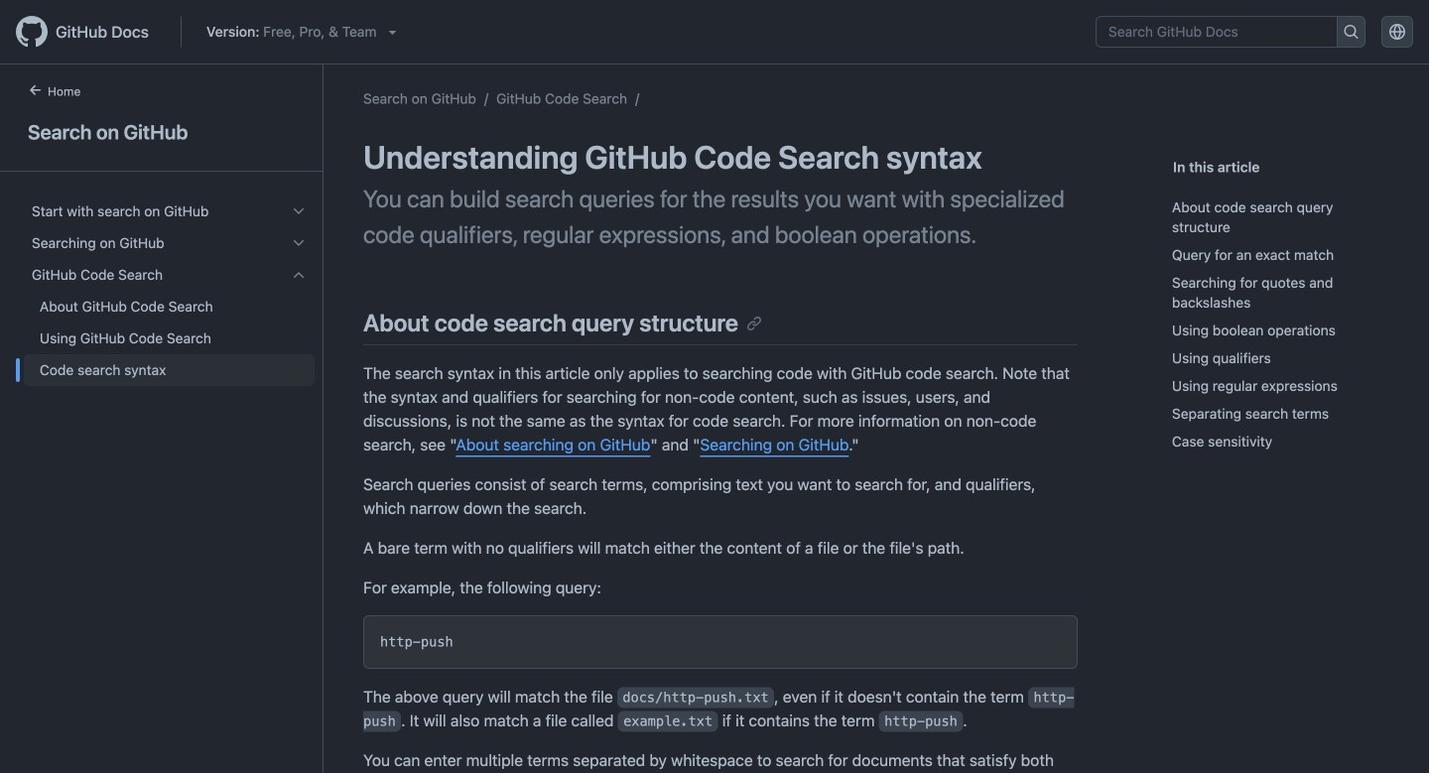 Task type: locate. For each thing, give the bounding box(es) containing it.
1 vertical spatial sc 9kayk9 0 image
[[291, 267, 307, 283]]

sc 9kayk9 0 image up sc 9kayk9 0 image
[[291, 204, 307, 219]]

triangle down image
[[385, 24, 401, 40]]

select language: current language is english image
[[1390, 24, 1406, 40]]

sc 9kayk9 0 image down sc 9kayk9 0 image
[[291, 267, 307, 283]]

sc 9kayk9 0 image
[[291, 204, 307, 219], [291, 267, 307, 283]]

2 sc 9kayk9 0 image from the top
[[291, 267, 307, 283]]

None search field
[[1096, 16, 1366, 48]]

1 sc 9kayk9 0 image from the top
[[291, 204, 307, 219]]

Search GitHub Docs search field
[[1097, 17, 1338, 47]]

in this article element
[[1174, 157, 1390, 178]]

0 vertical spatial sc 9kayk9 0 image
[[291, 204, 307, 219]]



Task type: describe. For each thing, give the bounding box(es) containing it.
search image
[[1344, 24, 1360, 40]]

sc 9kayk9 0 image
[[291, 235, 307, 251]]



Task type: vqa. For each thing, say whether or not it's contained in the screenshot.
In this article element
yes



